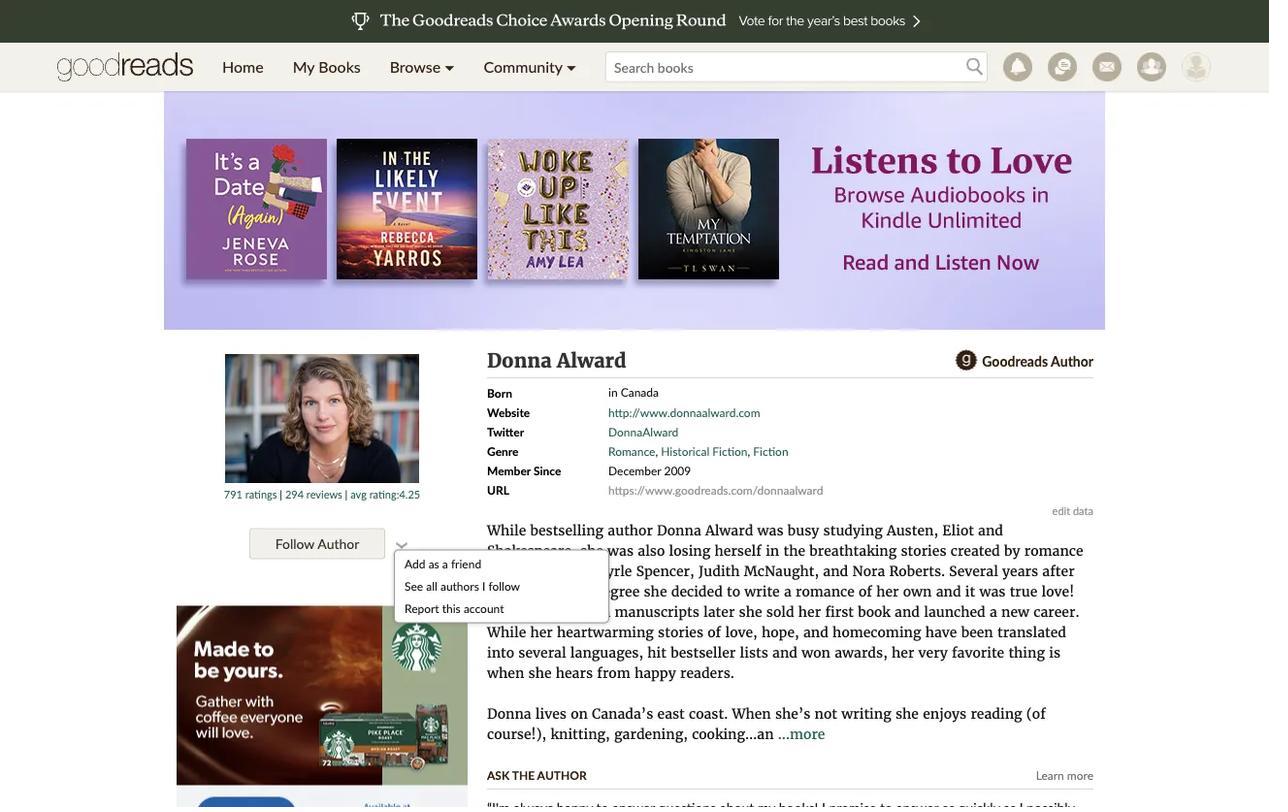Task type: describe. For each thing, give the bounding box(es) containing it.
notifications image
[[1003, 52, 1032, 82]]

her down like
[[568, 583, 590, 600]]

follow
[[488, 579, 520, 593]]

degree
[[595, 583, 640, 600]]

career.
[[1034, 603, 1079, 620]]

and up launched
[[936, 583, 961, 600]]

community ▾ button
[[469, 43, 591, 91]]

1 fiction from the left
[[712, 444, 748, 458]]

created
[[951, 542, 1000, 559]]

when
[[487, 664, 524, 682]]

2 , from the left
[[748, 444, 750, 458]]

...more
[[778, 725, 825, 743]]

homecoming
[[833, 623, 921, 641]]

own
[[903, 583, 932, 600]]

the inside while bestselling author donna alward was busy studying austen, eliot and shakespeare, she was also losing herself in the breathtaking stories created by romance novelists like lavyrle spencer, judith mcnaught, and nora roberts. several years after completing her degree she decided to write a romance of her own and it was true love! five years and ten manuscripts later she sold her first book and launched a new career. while her heartwarming stories of love, hope, and homecoming have been translated into several languages, hit bestseller lists and won awards, her very favorite thing is when she hears from happy readers.
[[783, 542, 805, 559]]

after
[[1042, 562, 1075, 580]]

0 horizontal spatial of
[[708, 623, 721, 641]]

learn
[[1036, 768, 1064, 782]]

historical
[[661, 444, 709, 458]]

lists
[[740, 644, 768, 661]]

also
[[638, 542, 665, 559]]

2 vertical spatial was
[[979, 583, 1006, 600]]

and down hope,
[[772, 644, 798, 661]]

novelists
[[487, 562, 548, 580]]

edit data link
[[1052, 504, 1093, 517]]

very
[[918, 644, 948, 661]]

completing
[[487, 583, 564, 600]]

inbox image
[[1092, 52, 1122, 82]]

since
[[534, 463, 561, 477]]

love,
[[725, 623, 758, 641]]

donna lives on canada's east coast. when she's not writing she enjoys reading (of course!), knitting, gardening, cooking…an
[[487, 705, 1046, 743]]

author
[[608, 522, 653, 539]]

(of
[[1026, 705, 1046, 722]]

donna alward image
[[225, 354, 419, 483]]

Search books text field
[[605, 51, 988, 82]]

eliot
[[942, 522, 974, 539]]

learn more link
[[1036, 768, 1093, 782]]

her up several
[[530, 623, 553, 641]]

all
[[426, 579, 437, 593]]

donna for lives
[[487, 705, 531, 722]]

website
[[487, 405, 530, 419]]

▾ for community ▾
[[566, 57, 576, 76]]

1 | from the left
[[280, 488, 282, 501]]

bestselling
[[530, 522, 604, 539]]

coast.
[[689, 705, 728, 722]]

as
[[428, 557, 439, 571]]

data
[[1073, 504, 1093, 517]]

avg rating:4.25 link
[[350, 488, 420, 501]]

several
[[518, 644, 566, 661]]

launched
[[924, 603, 986, 620]]

donna inside while bestselling author donna alward was busy studying austen, eliot and shakespeare, she was also losing herself in the breathtaking stories created by romance novelists like lavyrle spencer, judith mcnaught, and nora roberts. several years after completing her degree she decided to write a romance of her own and it was true love! five years and ten manuscripts later she sold her first book and launched a new career. while her heartwarming stories of love, hope, and homecoming have been translated into several languages, hit bestseller lists and won awards, her very favorite thing is when she hears from happy readers.
[[657, 522, 701, 539]]

ask the author
[[487, 768, 587, 782]]

to
[[727, 583, 740, 600]]

genre
[[487, 444, 519, 458]]

true
[[1010, 583, 1038, 600]]

breathtaking
[[809, 542, 897, 559]]

first
[[825, 603, 854, 620]]

donnaalward link
[[608, 424, 679, 439]]

and left the ten
[[559, 603, 584, 620]]

learn more
[[1036, 768, 1093, 782]]

her right sold
[[798, 603, 821, 620]]

1 vertical spatial advertisement region
[[177, 606, 468, 807]]

austen,
[[887, 522, 938, 539]]

0 horizontal spatial was
[[607, 542, 634, 559]]

december
[[608, 463, 661, 477]]

hears
[[556, 664, 593, 682]]

donna alward
[[487, 349, 626, 373]]

mcnaught,
[[744, 562, 819, 580]]

and up won
[[803, 623, 829, 641]]

0 horizontal spatial romance
[[796, 583, 855, 600]]

losing
[[669, 542, 711, 559]]

in inside in canada website
[[608, 385, 618, 399]]

browse
[[390, 57, 441, 76]]

cooking…an
[[692, 725, 774, 743]]

http://www.donnaalward.com twitter
[[487, 405, 760, 439]]

several
[[949, 562, 998, 580]]

791 ratings | 294 reviews | avg rating:4.25
[[224, 488, 420, 501]]

it
[[965, 583, 975, 600]]

791
[[224, 488, 242, 501]]

author for goodreads
[[1051, 353, 1093, 369]]

http://www.donnaalward.com
[[608, 405, 760, 419]]

report
[[405, 602, 439, 616]]

have
[[925, 623, 957, 641]]

0 vertical spatial years
[[1002, 562, 1038, 580]]

294 reviews link
[[285, 488, 342, 501]]

ratings
[[245, 488, 277, 501]]

spencer,
[[636, 562, 694, 580]]

on
[[571, 705, 588, 722]]

enjoys
[[923, 705, 967, 722]]

book
[[858, 603, 891, 620]]

romance
[[608, 444, 655, 458]]

url
[[487, 483, 509, 497]]

knitting,
[[551, 725, 610, 743]]

see all authors i follow link
[[405, 579, 520, 593]]

ask the author link
[[487, 768, 587, 782]]

0 vertical spatial romance
[[1024, 542, 1083, 559]]

my group discussions image
[[1048, 52, 1077, 82]]

twitter
[[487, 424, 524, 439]]

more
[[1067, 768, 1093, 782]]

and down breathtaking at bottom
[[823, 562, 848, 580]]

community
[[484, 57, 562, 76]]

edit
[[1052, 504, 1070, 517]]

nora
[[852, 562, 885, 580]]

books
[[318, 57, 361, 76]]

and up created
[[978, 522, 1003, 539]]

1 horizontal spatial a
[[784, 583, 792, 600]]

https://www.goodreads.com/donnaalward
[[608, 483, 823, 497]]

a inside follow author add as a friend see all authors i follow report this account
[[442, 557, 448, 571]]

0 horizontal spatial alward
[[557, 349, 626, 373]]

1 horizontal spatial was
[[757, 522, 784, 539]]

i
[[482, 579, 485, 593]]

when
[[732, 705, 771, 722]]

and down own
[[895, 603, 920, 620]]

her up book
[[876, 583, 899, 600]]

2 horizontal spatial a
[[990, 603, 997, 620]]

report this account link
[[405, 602, 504, 616]]

donnaalward genre
[[487, 424, 679, 458]]



Task type: locate. For each thing, give the bounding box(es) containing it.
into
[[487, 644, 514, 661]]

she left 'enjoys'
[[895, 705, 919, 722]]

not
[[815, 705, 837, 722]]

author right goodreads
[[1051, 353, 1093, 369]]

my
[[293, 57, 315, 76]]

member
[[487, 463, 531, 477]]

a
[[442, 557, 448, 571], [784, 583, 792, 600], [990, 603, 997, 620]]

0 horizontal spatial |
[[280, 488, 282, 501]]

bob builder image
[[1182, 52, 1211, 82]]

advertisement region
[[164, 87, 1105, 330], [177, 606, 468, 807]]

1 vertical spatial donna
[[657, 522, 701, 539]]

▾ right "community"
[[566, 57, 576, 76]]

1 horizontal spatial |
[[345, 488, 348, 501]]

stories up roberts.
[[901, 542, 946, 559]]

2 horizontal spatial was
[[979, 583, 1006, 600]]

Search for books to add to your shelves search field
[[605, 51, 988, 82]]

years up true
[[1002, 562, 1038, 580]]

add as a friend link
[[405, 557, 481, 571]]

0 horizontal spatial ,
[[655, 444, 658, 458]]

was
[[757, 522, 784, 539], [607, 542, 634, 559], [979, 583, 1006, 600]]

shakespeare,
[[487, 542, 576, 559]]

my books
[[293, 57, 361, 76]]

decided
[[671, 583, 723, 600]]

2 while from the top
[[487, 623, 526, 641]]

in left canada
[[608, 385, 618, 399]]

alward up in canada website
[[557, 349, 626, 373]]

of down "later"
[[708, 623, 721, 641]]

won
[[802, 644, 831, 661]]

lives
[[535, 705, 567, 722]]

donna up course!), at the left bottom
[[487, 705, 531, 722]]

her
[[568, 583, 590, 600], [876, 583, 899, 600], [798, 603, 821, 620], [530, 623, 553, 641], [892, 644, 914, 661]]

author right follow
[[317, 536, 359, 552]]

1 horizontal spatial years
[[1002, 562, 1038, 580]]

follow
[[275, 536, 314, 552]]

2 ▾ from the left
[[566, 57, 576, 76]]

donna for alward
[[487, 349, 552, 373]]

favorite
[[952, 644, 1004, 661]]

while bestselling author donna alward was busy studying austen, eliot and shakespeare, she was also losing herself in the breathtaking stories created by romance novelists like lavyrle spencer, judith mcnaught, and nora roberts. several years after completing her degree she decided to write a romance of her own and it was true love! five years and ten manuscripts later she sold her first book and launched a new career. while her heartwarming stories of love, hope, and homecoming have been translated into several languages, hit bestseller lists and won awards, her very favorite thing is when she hears from happy readers.
[[487, 522, 1083, 682]]

account
[[464, 602, 504, 616]]

my books link
[[278, 43, 375, 91]]

2 vertical spatial a
[[990, 603, 997, 620]]

0 vertical spatial alward
[[557, 349, 626, 373]]

0 vertical spatial author
[[1051, 353, 1093, 369]]

1 vertical spatial in
[[766, 542, 779, 559]]

new
[[1001, 603, 1030, 620]]

course!),
[[487, 725, 547, 743]]

fiction left fiction link
[[712, 444, 748, 458]]

friend
[[451, 557, 481, 571]]

1 horizontal spatial in
[[766, 542, 779, 559]]

| left avg
[[345, 488, 348, 501]]

1 horizontal spatial ▾
[[566, 57, 576, 76]]

romance , historical fiction , fiction member since
[[487, 444, 788, 477]]

follow author add as a friend see all authors i follow report this account
[[275, 536, 520, 616]]

|
[[280, 488, 282, 501], [345, 488, 348, 501]]

menu containing home
[[208, 43, 591, 91]]

alward up herself
[[705, 522, 753, 539]]

herself
[[715, 542, 762, 559]]

friend requests image
[[1137, 52, 1166, 82]]

▾ right browse
[[445, 57, 455, 76]]

follow author button
[[249, 528, 385, 559]]

0 horizontal spatial stories
[[658, 623, 703, 641]]

menu
[[208, 43, 591, 91]]

romance up first
[[796, 583, 855, 600]]

1 horizontal spatial the
[[783, 542, 805, 559]]

1 ▾ from the left
[[445, 57, 455, 76]]

she inside donna lives on canada's east coast. when she's not writing she enjoys reading (of course!), knitting, gardening, cooking…an
[[895, 705, 919, 722]]

0 vertical spatial a
[[442, 557, 448, 571]]

2 vertical spatial donna
[[487, 705, 531, 722]]

1 horizontal spatial stories
[[901, 542, 946, 559]]

born
[[487, 386, 512, 400]]

donna inside donna lives on canada's east coast. when she's not writing she enjoys reading (of course!), knitting, gardening, cooking…an
[[487, 705, 531, 722]]

0 horizontal spatial in
[[608, 385, 618, 399]]

1 horizontal spatial romance
[[1024, 542, 1083, 559]]

294
[[285, 488, 304, 501]]

1 vertical spatial alward
[[705, 522, 753, 539]]

readers.
[[680, 664, 734, 682]]

add
[[405, 557, 426, 571]]

she
[[580, 542, 603, 559], [644, 583, 667, 600], [739, 603, 762, 620], [528, 664, 552, 682], [895, 705, 919, 722]]

bestseller
[[671, 644, 736, 661]]

historical fiction link
[[661, 444, 748, 458]]

manuscripts
[[615, 603, 699, 620]]

a right "as" at the bottom of page
[[442, 557, 448, 571]]

http://www.donnaalward.com link
[[608, 405, 760, 419]]

east
[[657, 705, 685, 722]]

years down completing
[[519, 603, 555, 620]]

2 horizontal spatial author
[[1051, 353, 1093, 369]]

home
[[222, 57, 264, 76]]

browse ▾
[[390, 57, 455, 76]]

december 2009 url
[[487, 463, 691, 497]]

author for follow
[[317, 536, 359, 552]]

0 horizontal spatial ▾
[[445, 57, 455, 76]]

0 horizontal spatial a
[[442, 557, 448, 571]]

1 , from the left
[[655, 444, 658, 458]]

alward inside while bestselling author donna alward was busy studying austen, eliot and shakespeare, she was also losing herself in the breathtaking stories created by romance novelists like lavyrle spencer, judith mcnaught, and nora roberts. several years after completing her degree she decided to write a romance of her own and it was true love! five years and ten manuscripts later she sold her first book and launched a new career. while her heartwarming stories of love, hope, and homecoming have been translated into several languages, hit bestseller lists and won awards, her very favorite thing is when she hears from happy readers.
[[705, 522, 753, 539]]

busy
[[788, 522, 819, 539]]

...more link
[[778, 725, 825, 743]]

0 vertical spatial in
[[608, 385, 618, 399]]

home link
[[208, 43, 278, 91]]

was right it
[[979, 583, 1006, 600]]

▾ inside community ▾ dropdown button
[[566, 57, 576, 76]]

1 vertical spatial years
[[519, 603, 555, 620]]

1 horizontal spatial ,
[[748, 444, 750, 458]]

in inside while bestselling author donna alward was busy studying austen, eliot and shakespeare, she was also losing herself in the breathtaking stories created by romance novelists like lavyrle spencer, judith mcnaught, and nora roberts. several years after completing her degree she decided to write a romance of her own and it was true love! five years and ten manuscripts later she sold her first book and launched a new career. while her heartwarming stories of love, hope, and homecoming have been translated into several languages, hit bestseller lists and won awards, her very favorite thing is when she hears from happy readers.
[[766, 542, 779, 559]]

author inside follow author add as a friend see all authors i follow report this account
[[317, 536, 359, 552]]

1 vertical spatial romance
[[796, 583, 855, 600]]

she's
[[775, 705, 811, 722]]

0 horizontal spatial fiction
[[712, 444, 748, 458]]

romance
[[1024, 542, 1083, 559], [796, 583, 855, 600]]

0 horizontal spatial years
[[519, 603, 555, 620]]

, left fiction link
[[748, 444, 750, 458]]

of
[[859, 583, 872, 600], [708, 623, 721, 641]]

0 vertical spatial of
[[859, 583, 872, 600]]

0 horizontal spatial the
[[512, 768, 535, 782]]

0 vertical spatial the
[[783, 542, 805, 559]]

1 vertical spatial was
[[607, 542, 634, 559]]

1 vertical spatial the
[[512, 768, 535, 782]]

and
[[978, 522, 1003, 539], [823, 562, 848, 580], [936, 583, 961, 600], [559, 603, 584, 620], [895, 603, 920, 620], [803, 623, 829, 641], [772, 644, 798, 661]]

in
[[608, 385, 618, 399], [766, 542, 779, 559]]

ten
[[589, 603, 611, 620]]

romance up after
[[1024, 542, 1083, 559]]

2 vertical spatial author
[[537, 768, 587, 782]]

judith
[[699, 562, 740, 580]]

ask
[[487, 768, 510, 782]]

was down "author"
[[607, 542, 634, 559]]

was left busy
[[757, 522, 784, 539]]

stories up "bestseller"
[[658, 623, 703, 641]]

donna up losing
[[657, 522, 701, 539]]

donna up born
[[487, 349, 552, 373]]

canada
[[621, 385, 659, 399]]

heartwarming
[[557, 623, 654, 641]]

authors
[[440, 579, 479, 593]]

a down the mcnaught,
[[784, 583, 792, 600]]

while down five
[[487, 623, 526, 641]]

later
[[703, 603, 735, 620]]

goodreads author
[[982, 353, 1093, 369]]

1 horizontal spatial of
[[859, 583, 872, 600]]

, down donnaalward
[[655, 444, 658, 458]]

▾
[[445, 57, 455, 76], [566, 57, 576, 76]]

reviews
[[306, 488, 342, 501]]

0 vertical spatial was
[[757, 522, 784, 539]]

1 while from the top
[[487, 522, 526, 539]]

0 vertical spatial donna
[[487, 349, 552, 373]]

author
[[1051, 353, 1093, 369], [317, 536, 359, 552], [537, 768, 587, 782]]

| left 294
[[280, 488, 282, 501]]

is
[[1049, 644, 1061, 661]]

she down several
[[528, 664, 552, 682]]

studying
[[823, 522, 883, 539]]

of down 'nora'
[[859, 583, 872, 600]]

fiction right historical fiction link
[[753, 444, 788, 458]]

awards,
[[835, 644, 888, 661]]

0 vertical spatial while
[[487, 522, 526, 539]]

▾ for browse ▾
[[445, 57, 455, 76]]

love!
[[1042, 583, 1074, 600]]

▾ inside 'browse ▾' dropdown button
[[445, 57, 455, 76]]

romance link
[[608, 444, 655, 458]]

donna
[[487, 349, 552, 373], [657, 522, 701, 539], [487, 705, 531, 722]]

2 | from the left
[[345, 488, 348, 501]]

author down knitting,
[[537, 768, 587, 782]]

791 ratings link
[[224, 488, 277, 501]]

1 vertical spatial while
[[487, 623, 526, 641]]

in up the mcnaught,
[[766, 542, 779, 559]]

been
[[961, 623, 993, 641]]

she up "lavyrle"
[[580, 542, 603, 559]]

years
[[1002, 562, 1038, 580], [519, 603, 555, 620]]

sold
[[766, 603, 794, 620]]

the right ask
[[512, 768, 535, 782]]

1 horizontal spatial alward
[[705, 522, 753, 539]]

fiction link
[[753, 444, 788, 458]]

alward
[[557, 349, 626, 373], [705, 522, 753, 539]]

this
[[442, 602, 461, 616]]

0 vertical spatial stories
[[901, 542, 946, 559]]

by
[[1004, 542, 1020, 559]]

1 vertical spatial of
[[708, 623, 721, 641]]

a left new
[[990, 603, 997, 620]]

gardening,
[[614, 725, 688, 743]]

the
[[783, 542, 805, 559], [512, 768, 535, 782]]

0 horizontal spatial author
[[317, 536, 359, 552]]

2 fiction from the left
[[753, 444, 788, 458]]

1 vertical spatial author
[[317, 536, 359, 552]]

in canada website
[[487, 385, 659, 419]]

from
[[597, 664, 630, 682]]

write
[[744, 583, 780, 600]]

she up love,
[[739, 603, 762, 620]]

her left very in the bottom of the page
[[892, 644, 914, 661]]

the down busy
[[783, 542, 805, 559]]

she up manuscripts
[[644, 583, 667, 600]]

1 horizontal spatial author
[[537, 768, 587, 782]]

while up shakespeare, at the left bottom of the page
[[487, 522, 526, 539]]

1 vertical spatial a
[[784, 583, 792, 600]]

1 vertical spatial stories
[[658, 623, 703, 641]]

0 vertical spatial advertisement region
[[164, 87, 1105, 330]]

canada's
[[592, 705, 653, 722]]

,
[[655, 444, 658, 458], [748, 444, 750, 458]]

1 horizontal spatial fiction
[[753, 444, 788, 458]]



Task type: vqa. For each thing, say whether or not it's contained in the screenshot.
More biography books... link
no



